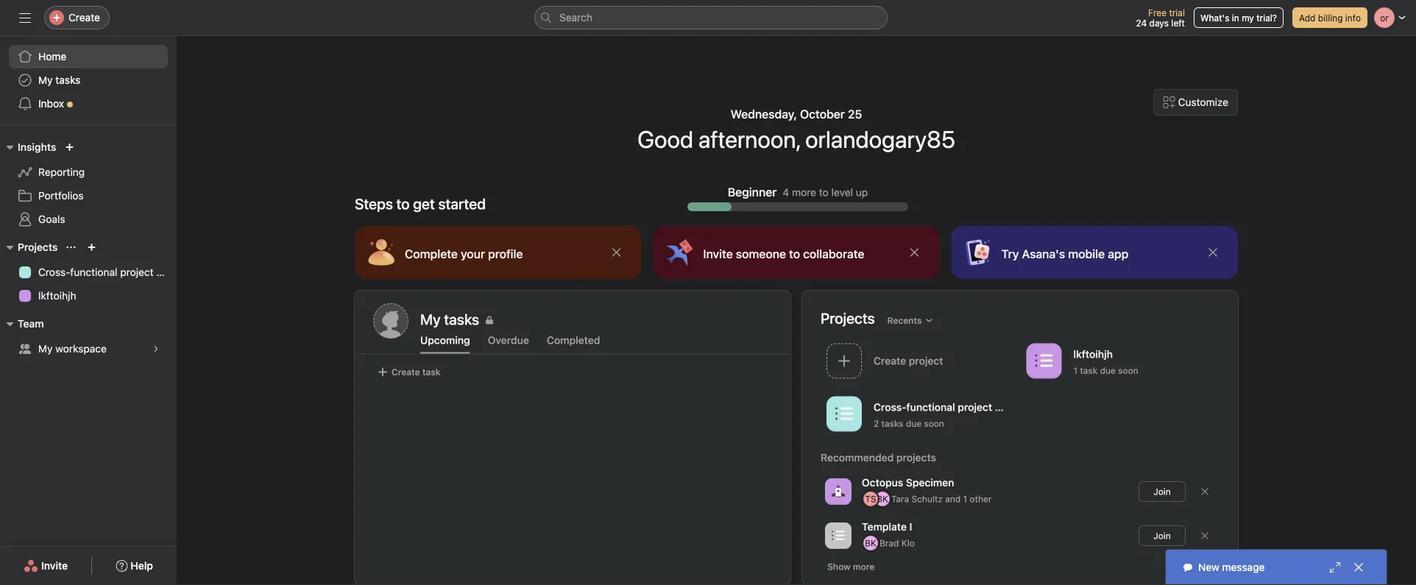 Task type: describe. For each thing, give the bounding box(es) containing it.
add profile photo image
[[373, 303, 409, 339]]

global element
[[0, 36, 177, 124]]

soon inside cross-functional project plan 2 tasks due soon
[[924, 418, 945, 429]]

try
[[1002, 247, 1019, 261]]

add billing info button
[[1293, 7, 1368, 28]]

show more button
[[821, 557, 882, 577]]

0 vertical spatial bk
[[877, 494, 889, 504]]

octopus specimen link
[[862, 477, 955, 489]]

my for my workspace
[[38, 343, 53, 355]]

team
[[18, 318, 44, 330]]

add
[[1300, 13, 1316, 23]]

new message
[[1199, 561, 1265, 574]]

steps
[[355, 195, 393, 212]]

good
[[638, 125, 694, 153]]

try asana's mobile app
[[1002, 247, 1129, 261]]

other
[[970, 494, 992, 504]]

billing
[[1319, 13, 1343, 23]]

portfolios
[[38, 190, 84, 202]]

goals
[[38, 213, 65, 225]]

list image
[[832, 529, 845, 543]]

lkftoihjh link
[[9, 284, 168, 308]]

join for specimen
[[1154, 487, 1171, 497]]

dismiss image for complete your profile
[[611, 247, 622, 258]]

0 horizontal spatial 1
[[964, 494, 968, 504]]

show
[[828, 562, 851, 572]]

upcoming button
[[420, 334, 470, 354]]

days
[[1150, 18, 1169, 28]]

help button
[[106, 553, 163, 580]]

soon inside lkftoihjh 1 task due soon
[[1119, 365, 1139, 376]]

functional for cross-functional project plan
[[70, 266, 117, 278]]

template i
[[862, 521, 913, 533]]

and
[[946, 494, 961, 504]]

create project link
[[821, 339, 1021, 386]]

reporting
[[38, 166, 85, 178]]

overdue button
[[488, 334, 529, 354]]

level
[[832, 186, 853, 198]]

completed button
[[547, 334, 600, 354]]

plan for cross-functional project plan 2 tasks due soon
[[995, 401, 1016, 413]]

create task button
[[373, 362, 444, 383]]

projects button
[[0, 239, 58, 256]]

insights
[[18, 141, 56, 153]]

upcoming
[[420, 334, 470, 346]]

add billing info
[[1300, 13, 1361, 23]]

due inside lkftoihjh 1 task due soon
[[1101, 365, 1116, 376]]

tasks inside "link"
[[55, 74, 81, 86]]

my for my tasks
[[38, 74, 53, 86]]

0 horizontal spatial to
[[397, 195, 410, 212]]

free
[[1149, 7, 1167, 18]]

lkftoihjh for lkftoihjh 1 task due soon
[[1074, 348, 1113, 360]]

join for i
[[1154, 531, 1171, 541]]

close image
[[1353, 562, 1365, 574]]

task inside button
[[423, 367, 441, 377]]

due inside cross-functional project plan 2 tasks due soon
[[906, 418, 922, 429]]

create task
[[392, 367, 441, 377]]

insights button
[[0, 138, 56, 156]]

customize button
[[1154, 89, 1239, 116]]

lkftoihjh for lkftoihjh
[[38, 290, 76, 302]]

someone
[[736, 247, 786, 261]]

list image for cross-
[[836, 405, 853, 423]]

plan for cross-functional project plan
[[156, 266, 177, 278]]

my workspace link
[[9, 337, 168, 361]]

steps to get started
[[355, 195, 486, 212]]

recommended projects
[[821, 452, 937, 464]]

invite for invite
[[41, 560, 68, 572]]

invite for invite someone to collaborate
[[703, 247, 733, 261]]

info
[[1346, 13, 1361, 23]]

ts
[[865, 494, 877, 504]]

to inside beginner 4 more to level up
[[819, 186, 829, 198]]

2
[[874, 418, 879, 429]]

cross- for cross-functional project plan
[[38, 266, 70, 278]]

what's
[[1201, 13, 1230, 23]]

get started
[[413, 195, 486, 212]]

25
[[848, 107, 863, 121]]

1 inside lkftoihjh 1 task due soon
[[1074, 365, 1078, 376]]

insights element
[[0, 134, 177, 234]]

dismiss recommendation image for octopus specimen
[[1201, 487, 1210, 496]]

beginner
[[728, 185, 777, 199]]

show options, current sort, top image
[[67, 243, 75, 252]]

tara
[[892, 494, 910, 504]]

beginner 4 more to level up
[[728, 185, 868, 199]]

create for create task
[[392, 367, 420, 377]]

home link
[[9, 45, 168, 68]]

team button
[[0, 315, 44, 333]]

cross- for cross-functional project plan 2 tasks due soon
[[874, 401, 907, 413]]

cross-functional project plan link
[[9, 261, 177, 284]]

your profile
[[461, 247, 523, 261]]

functional for cross-functional project plan 2 tasks due soon
[[907, 401, 956, 413]]

search list box
[[535, 6, 888, 29]]

dismiss recommendation image for template i
[[1201, 532, 1210, 540]]

template i link
[[862, 521, 913, 533]]

join button for octopus specimen
[[1139, 482, 1186, 502]]

template
[[862, 521, 907, 533]]



Task type: locate. For each thing, give the bounding box(es) containing it.
cross- down show options, current sort, top icon
[[38, 266, 70, 278]]

4
[[783, 186, 790, 198]]

brad
[[880, 538, 899, 549]]

lkftoihjh inside projects element
[[38, 290, 76, 302]]

lkftoihjh 1 task due soon
[[1074, 348, 1139, 376]]

0 vertical spatial more
[[792, 186, 817, 198]]

lkftoihjh inside lkftoihjh 1 task due soon
[[1074, 348, 1113, 360]]

0 vertical spatial tasks
[[55, 74, 81, 86]]

0 horizontal spatial project
[[120, 266, 154, 278]]

orlandogary85
[[806, 125, 956, 153]]

specimen
[[906, 477, 955, 489]]

cross-functional project plan 2 tasks due soon
[[874, 401, 1016, 429]]

0 vertical spatial plan
[[156, 266, 177, 278]]

1 dismiss recommendation image from the top
[[1201, 487, 1210, 496]]

in
[[1232, 13, 1240, 23]]

0 horizontal spatial functional
[[70, 266, 117, 278]]

my tasks
[[420, 311, 479, 328]]

1 horizontal spatial more
[[853, 562, 875, 572]]

0 horizontal spatial due
[[906, 418, 922, 429]]

0 horizontal spatial bk
[[865, 538, 877, 549]]

1 horizontal spatial due
[[1101, 365, 1116, 376]]

0 vertical spatial dismiss recommendation image
[[1201, 487, 1210, 496]]

tasks down home
[[55, 74, 81, 86]]

cross- inside projects element
[[38, 266, 70, 278]]

dismiss image
[[611, 247, 622, 258], [909, 247, 921, 258], [1208, 247, 1219, 258]]

create for create
[[68, 11, 100, 24]]

dismiss image for try asana's mobile app
[[1208, 247, 1219, 258]]

create project
[[874, 355, 944, 367]]

complete your profile
[[405, 247, 523, 261]]

to right steps
[[397, 195, 410, 212]]

0 horizontal spatial more
[[792, 186, 817, 198]]

inbox
[[38, 98, 64, 110]]

new image
[[65, 143, 74, 152]]

invite button
[[14, 553, 77, 580]]

1 horizontal spatial tasks
[[882, 418, 904, 429]]

1 vertical spatial invite
[[41, 560, 68, 572]]

my workspace
[[38, 343, 107, 355]]

1 vertical spatial plan
[[995, 401, 1016, 413]]

task
[[1081, 365, 1098, 376], [423, 367, 441, 377]]

1 horizontal spatial to
[[819, 186, 829, 198]]

project down 'create project' "link"
[[958, 401, 993, 413]]

create button
[[44, 6, 110, 29]]

expand new message image
[[1330, 562, 1342, 574]]

1 horizontal spatial plan
[[995, 401, 1016, 413]]

my down team
[[38, 343, 53, 355]]

1 vertical spatial soon
[[924, 418, 945, 429]]

bk right ts
[[877, 494, 889, 504]]

join
[[1154, 487, 1171, 497], [1154, 531, 1171, 541]]

tasks inside cross-functional project plan 2 tasks due soon
[[882, 418, 904, 429]]

1 vertical spatial projects
[[821, 310, 875, 327]]

plan inside projects element
[[156, 266, 177, 278]]

overdue
[[488, 334, 529, 346]]

cross- inside cross-functional project plan 2 tasks due soon
[[874, 401, 907, 413]]

1 vertical spatial join
[[1154, 531, 1171, 541]]

hide sidebar image
[[19, 12, 31, 24]]

0 vertical spatial my
[[38, 74, 53, 86]]

0 vertical spatial projects
[[18, 241, 58, 253]]

asana's
[[1022, 247, 1066, 261]]

projects down goals
[[18, 241, 58, 253]]

0 horizontal spatial cross-
[[38, 266, 70, 278]]

1 vertical spatial create
[[392, 367, 420, 377]]

cross-functional project plan
[[38, 266, 177, 278]]

functional inside cross-functional project plan 2 tasks due soon
[[907, 401, 956, 413]]

cross- up 2
[[874, 401, 907, 413]]

my tasks link
[[420, 309, 772, 330]]

workspace
[[55, 343, 107, 355]]

trial?
[[1257, 13, 1278, 23]]

task inside lkftoihjh 1 task due soon
[[1081, 365, 1098, 376]]

0 horizontal spatial task
[[423, 367, 441, 377]]

project inside cross-functional project plan 2 tasks due soon
[[958, 401, 993, 413]]

2 dismiss recommendation image from the top
[[1201, 532, 1210, 540]]

1 vertical spatial cross-
[[874, 401, 907, 413]]

project for cross-functional project plan
[[120, 266, 154, 278]]

complete
[[405, 247, 458, 261]]

invite
[[703, 247, 733, 261], [41, 560, 68, 572]]

search
[[560, 11, 593, 24]]

1 vertical spatial more
[[853, 562, 875, 572]]

to left level
[[819, 186, 829, 198]]

functional down 'create project' "link"
[[907, 401, 956, 413]]

1 horizontal spatial projects
[[821, 310, 875, 327]]

functional up "lkftoihjh" link
[[70, 266, 117, 278]]

1 vertical spatial dismiss recommendation image
[[1201, 532, 1210, 540]]

0 vertical spatial functional
[[70, 266, 117, 278]]

bk
[[877, 494, 889, 504], [865, 538, 877, 549]]

0 vertical spatial cross-
[[38, 266, 70, 278]]

0 horizontal spatial soon
[[924, 418, 945, 429]]

0 horizontal spatial list image
[[836, 405, 853, 423]]

1 horizontal spatial list image
[[1036, 352, 1053, 370]]

0 horizontal spatial create
[[68, 11, 100, 24]]

soon
[[1119, 365, 1139, 376], [924, 418, 945, 429]]

1 horizontal spatial create
[[392, 367, 420, 377]]

what's in my trial?
[[1201, 13, 1278, 23]]

0 horizontal spatial tasks
[[55, 74, 81, 86]]

invite someone to collaborate
[[703, 247, 865, 261]]

reporting link
[[9, 161, 168, 184]]

recents button
[[881, 310, 941, 331]]

tasks right 2
[[882, 418, 904, 429]]

more right 4
[[792, 186, 817, 198]]

0 horizontal spatial dismiss image
[[611, 247, 622, 258]]

1 vertical spatial lkftoihjh
[[1074, 348, 1113, 360]]

list image left 2
[[836, 405, 853, 423]]

home
[[38, 50, 66, 63]]

1 vertical spatial list image
[[836, 405, 853, 423]]

24
[[1136, 18, 1147, 28]]

1 my from the top
[[38, 74, 53, 86]]

join button
[[1139, 482, 1186, 502], [1139, 526, 1186, 546]]

my up inbox at left
[[38, 74, 53, 86]]

afternoon,
[[699, 125, 801, 153]]

1 vertical spatial tasks
[[882, 418, 904, 429]]

dismiss image for invite someone to collaborate
[[909, 247, 921, 258]]

0 vertical spatial create
[[68, 11, 100, 24]]

completed
[[547, 334, 600, 346]]

list image for lkftoihjh
[[1036, 352, 1053, 370]]

wednesday,
[[731, 107, 797, 121]]

0 horizontal spatial plan
[[156, 266, 177, 278]]

cross-
[[38, 266, 70, 278], [874, 401, 907, 413]]

0 vertical spatial list image
[[1036, 352, 1053, 370]]

up
[[856, 186, 868, 198]]

1 horizontal spatial functional
[[907, 401, 956, 413]]

1 vertical spatial 1
[[964, 494, 968, 504]]

bk left brad in the bottom of the page
[[865, 538, 877, 549]]

2 horizontal spatial dismiss image
[[1208, 247, 1219, 258]]

1 horizontal spatial invite
[[703, 247, 733, 261]]

wednesday, october 25 good afternoon, orlandogary85
[[638, 107, 956, 153]]

my inside "link"
[[38, 74, 53, 86]]

1 vertical spatial join button
[[1139, 526, 1186, 546]]

help
[[131, 560, 153, 572]]

3 dismiss image from the left
[[1208, 247, 1219, 258]]

goals link
[[9, 208, 168, 231]]

1 vertical spatial project
[[958, 401, 993, 413]]

mobile app
[[1069, 247, 1129, 261]]

1 horizontal spatial 1
[[1074, 365, 1078, 376]]

list image left lkftoihjh 1 task due soon
[[1036, 352, 1053, 370]]

0 horizontal spatial invite
[[41, 560, 68, 572]]

what's in my trial? button
[[1194, 7, 1284, 28]]

1 vertical spatial due
[[906, 418, 922, 429]]

dismiss recommendation image
[[1201, 487, 1210, 496], [1201, 532, 1210, 540]]

0 vertical spatial soon
[[1119, 365, 1139, 376]]

1 dismiss image from the left
[[611, 247, 622, 258]]

rocket image
[[832, 485, 845, 499]]

more
[[792, 186, 817, 198], [853, 562, 875, 572]]

0 horizontal spatial lkftoihjh
[[38, 290, 76, 302]]

tara schultz and 1 other
[[892, 494, 992, 504]]

0 vertical spatial due
[[1101, 365, 1116, 376]]

to
[[819, 186, 829, 198], [397, 195, 410, 212]]

0 vertical spatial project
[[120, 266, 154, 278]]

schultz
[[912, 494, 943, 504]]

create down add profile photo
[[392, 367, 420, 377]]

my
[[1242, 13, 1255, 23]]

1 vertical spatial bk
[[865, 538, 877, 549]]

recents
[[888, 316, 922, 326]]

2 dismiss image from the left
[[909, 247, 921, 258]]

join button for template i
[[1139, 526, 1186, 546]]

1 horizontal spatial lkftoihjh
[[1074, 348, 1113, 360]]

2 join from the top
[[1154, 531, 1171, 541]]

1 horizontal spatial bk
[[877, 494, 889, 504]]

my tasks link
[[9, 68, 168, 92]]

more right show
[[853, 562, 875, 572]]

0 vertical spatial lkftoihjh
[[38, 290, 76, 302]]

projects element
[[0, 234, 177, 311]]

2 my from the top
[[38, 343, 53, 355]]

1 horizontal spatial soon
[[1119, 365, 1139, 376]]

octopus
[[862, 477, 904, 489]]

left
[[1172, 18, 1185, 28]]

to collaborate
[[789, 247, 865, 261]]

0 vertical spatial join
[[1154, 487, 1171, 497]]

1 join button from the top
[[1139, 482, 1186, 502]]

plan inside cross-functional project plan 2 tasks due soon
[[995, 401, 1016, 413]]

1 horizontal spatial dismiss image
[[909, 247, 921, 258]]

portfolios link
[[9, 184, 168, 208]]

brad klo
[[880, 538, 915, 549]]

list image
[[1036, 352, 1053, 370], [836, 405, 853, 423]]

1 join from the top
[[1154, 487, 1171, 497]]

free trial 24 days left
[[1136, 7, 1185, 28]]

create up home link
[[68, 11, 100, 24]]

my tasks
[[38, 74, 81, 86]]

0 vertical spatial invite
[[703, 247, 733, 261]]

klo
[[902, 538, 915, 549]]

plan
[[156, 266, 177, 278], [995, 401, 1016, 413]]

projects left recents
[[821, 310, 875, 327]]

trial
[[1170, 7, 1185, 18]]

teams element
[[0, 311, 177, 364]]

1 horizontal spatial project
[[958, 401, 993, 413]]

project
[[120, 266, 154, 278], [958, 401, 993, 413]]

1 vertical spatial functional
[[907, 401, 956, 413]]

projects inside dropdown button
[[18, 241, 58, 253]]

1 horizontal spatial task
[[1081, 365, 1098, 376]]

functional
[[70, 266, 117, 278], [907, 401, 956, 413]]

functional inside projects element
[[70, 266, 117, 278]]

see details, my workspace image
[[152, 345, 161, 353]]

project up "lkftoihjh" link
[[120, 266, 154, 278]]

more inside beginner 4 more to level up
[[792, 186, 817, 198]]

new project or portfolio image
[[87, 243, 96, 252]]

octopus specimen
[[862, 477, 955, 489]]

project for cross-functional project plan 2 tasks due soon
[[958, 401, 993, 413]]

more inside 'button'
[[853, 562, 875, 572]]

october
[[800, 107, 845, 121]]

0 horizontal spatial projects
[[18, 241, 58, 253]]

invite inside button
[[41, 560, 68, 572]]

1 vertical spatial my
[[38, 343, 53, 355]]

1
[[1074, 365, 1078, 376], [964, 494, 968, 504]]

customize
[[1179, 96, 1229, 108]]

my inside teams element
[[38, 343, 53, 355]]

0 vertical spatial 1
[[1074, 365, 1078, 376]]

0 vertical spatial join button
[[1139, 482, 1186, 502]]

create inside dropdown button
[[68, 11, 100, 24]]

1 horizontal spatial cross-
[[874, 401, 907, 413]]

create inside button
[[392, 367, 420, 377]]

2 join button from the top
[[1139, 526, 1186, 546]]

i
[[910, 521, 913, 533]]

inbox link
[[9, 92, 168, 116]]



Task type: vqa. For each thing, say whether or not it's contained in the screenshot.
"soon" inside "Cross-functional project plan 2 tasks due soon"
yes



